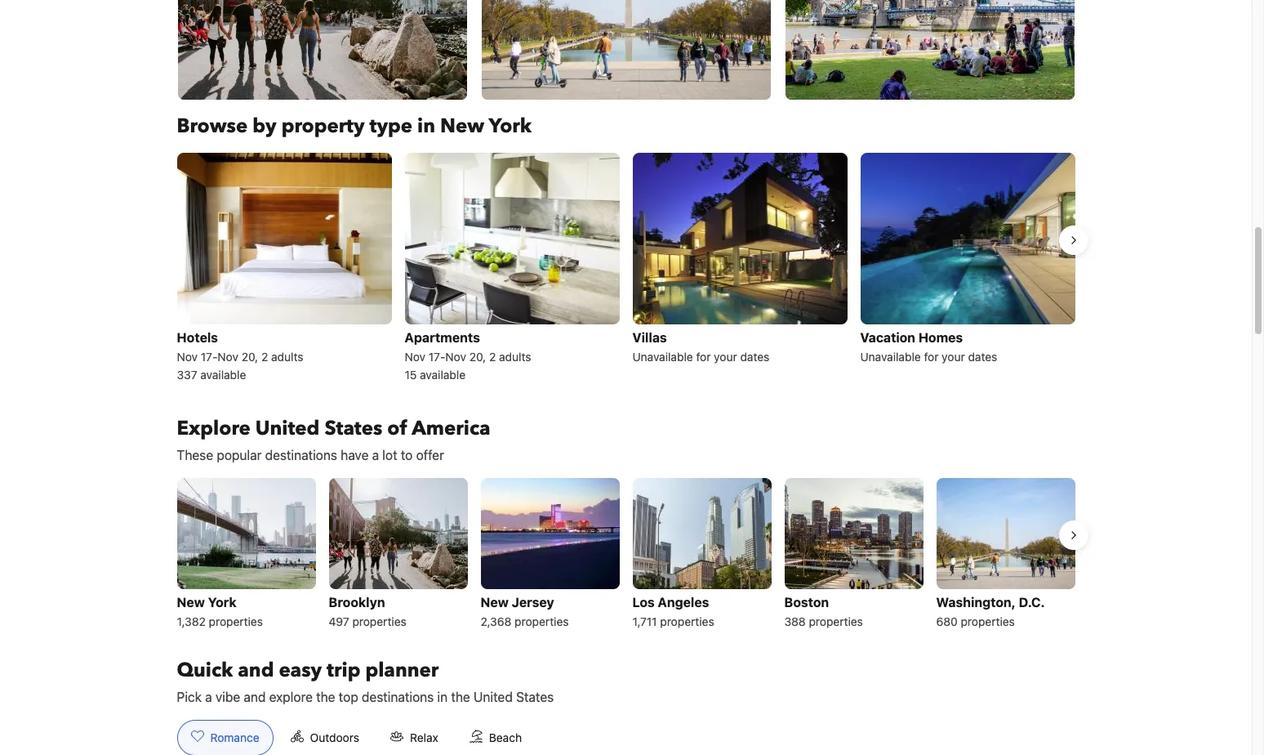 Task type: describe. For each thing, give the bounding box(es) containing it.
new for new york
[[177, 595, 205, 610]]

vibe
[[216, 690, 240, 704]]

of
[[388, 415, 408, 442]]

trip
[[327, 657, 361, 684]]

to
[[401, 448, 413, 462]]

planner
[[366, 657, 439, 684]]

brooklyn 497 properties
[[329, 595, 407, 628]]

explore
[[269, 690, 313, 704]]

new for new jersey
[[481, 595, 509, 610]]

boston 388 properties
[[785, 595, 864, 628]]

have
[[341, 448, 369, 462]]

romance button
[[177, 720, 273, 755]]

your inside 'vacation homes unavailable for your dates'
[[942, 350, 966, 364]]

4 nov from the left
[[446, 350, 467, 364]]

available for apartments
[[420, 368, 466, 382]]

jersey
[[512, 595, 555, 610]]

3 nov from the left
[[405, 350, 426, 364]]

a inside quick and easy trip planner pick a vibe and explore the top destinations in the united states
[[205, 690, 212, 704]]

villas unavailable for your dates
[[633, 330, 770, 364]]

vacation
[[861, 330, 916, 345]]

relax
[[410, 730, 439, 744]]

new jersey 2,368 properties
[[481, 595, 569, 628]]

region containing hotels
[[164, 146, 1089, 390]]

adults for apartments
[[499, 350, 532, 364]]

villas
[[633, 330, 667, 345]]

dates inside 'vacation homes unavailable for your dates'
[[969, 350, 998, 364]]

1,711
[[633, 614, 657, 628]]

1 nov from the left
[[177, 350, 198, 364]]

destinations inside explore united states of america these popular destinations have a lot to offer
[[265, 448, 337, 462]]

1,382
[[177, 614, 206, 628]]

washington,
[[937, 595, 1016, 610]]

los angeles 1,711 properties
[[633, 595, 715, 628]]

tab list containing romance
[[164, 720, 549, 755]]

for inside 'vacation homes unavailable for your dates'
[[925, 350, 939, 364]]

explore
[[177, 415, 251, 442]]

15
[[405, 368, 417, 382]]

497
[[329, 614, 349, 628]]

beach
[[489, 730, 522, 744]]

0 vertical spatial and
[[238, 657, 274, 684]]

browse
[[177, 112, 248, 139]]

beach button
[[456, 720, 536, 755]]

20, for apartments
[[470, 350, 486, 364]]

states inside quick and easy trip planner pick a vibe and explore the top destinations in the united states
[[516, 690, 554, 704]]

brooklyn
[[329, 595, 385, 610]]

1 vertical spatial and
[[244, 690, 266, 704]]

2 the from the left
[[451, 690, 471, 704]]

relax button
[[377, 720, 453, 755]]

angeles
[[658, 595, 710, 610]]

1 the from the left
[[316, 690, 336, 704]]

hotels nov 17-nov 20, 2 adults 337 available
[[177, 330, 304, 382]]

these
[[177, 448, 213, 462]]

dates inside villas unavailable for your dates
[[741, 350, 770, 364]]

for inside villas unavailable for your dates
[[697, 350, 711, 364]]

20, for hotels
[[242, 350, 258, 364]]

properties inside boston 388 properties
[[809, 614, 864, 628]]

property
[[282, 112, 365, 139]]

washington, d.c. 680 properties
[[937, 595, 1046, 628]]

680
[[937, 614, 958, 628]]

america
[[412, 415, 491, 442]]

properties for los angeles
[[661, 614, 715, 628]]

2,368
[[481, 614, 512, 628]]

easy
[[279, 657, 322, 684]]

homes
[[919, 330, 964, 345]]



Task type: vqa. For each thing, say whether or not it's contained in the screenshot.
available in the Hotels Nov 17-Nov 20, 2 Adults 337 Available
yes



Task type: locate. For each thing, give the bounding box(es) containing it.
0 horizontal spatial adults
[[271, 350, 304, 364]]

available right '337'
[[200, 368, 246, 382]]

17-
[[201, 350, 218, 364], [429, 350, 446, 364]]

quick
[[177, 657, 233, 684]]

0 horizontal spatial 20,
[[242, 350, 258, 364]]

properties
[[209, 614, 263, 628], [353, 614, 407, 628], [515, 614, 569, 628], [661, 614, 715, 628], [809, 614, 864, 628], [961, 614, 1016, 628]]

available right 15
[[420, 368, 466, 382]]

in up relax
[[438, 690, 448, 704]]

your
[[714, 350, 738, 364], [942, 350, 966, 364]]

in
[[418, 112, 436, 139], [438, 690, 448, 704]]

1 20, from the left
[[242, 350, 258, 364]]

2 inside hotels nov 17-nov 20, 2 adults 337 available
[[261, 350, 268, 364]]

2
[[261, 350, 268, 364], [489, 350, 496, 364]]

nov up '337'
[[177, 350, 198, 364]]

0 horizontal spatial 17-
[[201, 350, 218, 364]]

0 horizontal spatial 2
[[261, 350, 268, 364]]

1 17- from the left
[[201, 350, 218, 364]]

337
[[177, 368, 197, 382]]

and up vibe on the bottom of page
[[238, 657, 274, 684]]

properties inside brooklyn 497 properties
[[353, 614, 407, 628]]

0 horizontal spatial available
[[200, 368, 246, 382]]

1 vertical spatial states
[[516, 690, 554, 704]]

adults
[[271, 350, 304, 364], [499, 350, 532, 364]]

20, inside hotels nov 17-nov 20, 2 adults 337 available
[[242, 350, 258, 364]]

states up have
[[325, 415, 383, 442]]

0 horizontal spatial states
[[325, 415, 383, 442]]

0 horizontal spatial destinations
[[265, 448, 337, 462]]

new up '1,382'
[[177, 595, 205, 610]]

unavailable down vacation
[[861, 350, 922, 364]]

1 horizontal spatial 17-
[[429, 350, 446, 364]]

united up the beach button
[[474, 690, 513, 704]]

unavailable inside 'vacation homes unavailable for your dates'
[[861, 350, 922, 364]]

pick
[[177, 690, 202, 704]]

available inside apartments nov 17-nov 20, 2 adults 15 available
[[420, 368, 466, 382]]

properties down angeles on the right bottom
[[661, 614, 715, 628]]

united inside quick and easy trip planner pick a vibe and explore the top destinations in the united states
[[474, 690, 513, 704]]

for
[[697, 350, 711, 364], [925, 350, 939, 364]]

a
[[372, 448, 379, 462], [205, 690, 212, 704]]

outdoors
[[310, 730, 360, 744]]

boston
[[785, 595, 830, 610]]

destinations
[[265, 448, 337, 462], [362, 690, 434, 704]]

0 vertical spatial united
[[256, 415, 320, 442]]

york
[[489, 112, 532, 139], [208, 595, 237, 610]]

in right "type"
[[418, 112, 436, 139]]

20, up explore
[[242, 350, 258, 364]]

1 horizontal spatial for
[[925, 350, 939, 364]]

a left vibe on the bottom of page
[[205, 690, 212, 704]]

states
[[325, 415, 383, 442], [516, 690, 554, 704]]

quick and easy trip planner pick a vibe and explore the top destinations in the united states
[[177, 657, 554, 704]]

0 horizontal spatial dates
[[741, 350, 770, 364]]

new inside new york 1,382 properties
[[177, 595, 205, 610]]

destinations inside quick and easy trip planner pick a vibe and explore the top destinations in the united states
[[362, 690, 434, 704]]

and
[[238, 657, 274, 684], [244, 690, 266, 704]]

in inside quick and easy trip planner pick a vibe and explore the top destinations in the united states
[[438, 690, 448, 704]]

york inside new york 1,382 properties
[[208, 595, 237, 610]]

dates
[[741, 350, 770, 364], [969, 350, 998, 364]]

properties down the jersey
[[515, 614, 569, 628]]

properties for washington, d.c.
[[961, 614, 1016, 628]]

unavailable inside villas unavailable for your dates
[[633, 350, 694, 364]]

a left lot
[[372, 448, 379, 462]]

new up the 2,368
[[481, 595, 509, 610]]

hotels
[[177, 330, 218, 345]]

6 properties from the left
[[961, 614, 1016, 628]]

20,
[[242, 350, 258, 364], [470, 350, 486, 364]]

2 available from the left
[[420, 368, 466, 382]]

1 vertical spatial united
[[474, 690, 513, 704]]

available inside hotels nov 17-nov 20, 2 adults 337 available
[[200, 368, 246, 382]]

tab list
[[164, 720, 549, 755]]

the left top
[[316, 690, 336, 704]]

388
[[785, 614, 806, 628]]

nov down hotels in the left of the page
[[218, 350, 239, 364]]

and right vibe on the bottom of page
[[244, 690, 266, 704]]

3 properties from the left
[[515, 614, 569, 628]]

17- for apartments
[[429, 350, 446, 364]]

1 available from the left
[[200, 368, 246, 382]]

17- inside hotels nov 17-nov 20, 2 adults 337 available
[[201, 350, 218, 364]]

17- for hotels
[[201, 350, 218, 364]]

2 inside apartments nov 17-nov 20, 2 adults 15 available
[[489, 350, 496, 364]]

1 horizontal spatial york
[[489, 112, 532, 139]]

apartments nov 17-nov 20, 2 adults 15 available
[[405, 330, 532, 382]]

region
[[164, 146, 1089, 390], [164, 471, 1089, 638]]

1 horizontal spatial adults
[[499, 350, 532, 364]]

available
[[200, 368, 246, 382], [420, 368, 466, 382]]

0 horizontal spatial unavailable
[[633, 350, 694, 364]]

united
[[256, 415, 320, 442], [474, 690, 513, 704]]

new
[[440, 112, 485, 139], [177, 595, 205, 610], [481, 595, 509, 610]]

explore united states of america these popular destinations have a lot to offer
[[177, 415, 491, 462]]

new york 1,382 properties
[[177, 595, 263, 628]]

romance
[[210, 730, 260, 744]]

1 vertical spatial a
[[205, 690, 212, 704]]

browse by property type in new york
[[177, 112, 532, 139]]

1 region from the top
[[164, 146, 1089, 390]]

1 2 from the left
[[261, 350, 268, 364]]

17- down hotels in the left of the page
[[201, 350, 218, 364]]

adults for hotels
[[271, 350, 304, 364]]

nov up 15
[[405, 350, 426, 364]]

by
[[253, 112, 277, 139]]

los
[[633, 595, 655, 610]]

unavailable down villas
[[633, 350, 694, 364]]

1 adults from the left
[[271, 350, 304, 364]]

2 region from the top
[[164, 471, 1089, 638]]

2 adults from the left
[[499, 350, 532, 364]]

0 horizontal spatial the
[[316, 690, 336, 704]]

0 vertical spatial destinations
[[265, 448, 337, 462]]

0 horizontal spatial a
[[205, 690, 212, 704]]

states up the beach
[[516, 690, 554, 704]]

2 for hotels
[[261, 350, 268, 364]]

type
[[370, 112, 413, 139]]

adults inside hotels nov 17-nov 20, 2 adults 337 available
[[271, 350, 304, 364]]

1 horizontal spatial states
[[516, 690, 554, 704]]

lot
[[383, 448, 398, 462]]

1 vertical spatial in
[[438, 690, 448, 704]]

properties down washington,
[[961, 614, 1016, 628]]

apartments
[[405, 330, 480, 345]]

1 horizontal spatial in
[[438, 690, 448, 704]]

1 horizontal spatial dates
[[969, 350, 998, 364]]

1 horizontal spatial unavailable
[[861, 350, 922, 364]]

20, inside apartments nov 17-nov 20, 2 adults 15 available
[[470, 350, 486, 364]]

properties inside new york 1,382 properties
[[209, 614, 263, 628]]

1 horizontal spatial united
[[474, 690, 513, 704]]

1 horizontal spatial 2
[[489, 350, 496, 364]]

5 properties from the left
[[809, 614, 864, 628]]

a inside explore united states of america these popular destinations have a lot to offer
[[372, 448, 379, 462]]

0 horizontal spatial united
[[256, 415, 320, 442]]

properties right '1,382'
[[209, 614, 263, 628]]

2 20, from the left
[[470, 350, 486, 364]]

unavailable
[[633, 350, 694, 364], [861, 350, 922, 364]]

outdoors button
[[277, 720, 373, 755]]

1 horizontal spatial a
[[372, 448, 379, 462]]

1 vertical spatial york
[[208, 595, 237, 610]]

united up popular
[[256, 415, 320, 442]]

0 vertical spatial a
[[372, 448, 379, 462]]

2 properties from the left
[[353, 614, 407, 628]]

2 dates from the left
[[969, 350, 998, 364]]

new right "type"
[[440, 112, 485, 139]]

0 vertical spatial states
[[325, 415, 383, 442]]

properties for new jersey
[[515, 614, 569, 628]]

properties inside new jersey 2,368 properties
[[515, 614, 569, 628]]

1 horizontal spatial available
[[420, 368, 466, 382]]

the
[[316, 690, 336, 704], [451, 690, 471, 704]]

0 horizontal spatial in
[[418, 112, 436, 139]]

properties down brooklyn
[[353, 614, 407, 628]]

the up the beach button
[[451, 690, 471, 704]]

2 unavailable from the left
[[861, 350, 922, 364]]

popular
[[217, 448, 262, 462]]

1 vertical spatial region
[[164, 471, 1089, 638]]

destinations down the planner
[[362, 690, 434, 704]]

new inside new jersey 2,368 properties
[[481, 595, 509, 610]]

0 horizontal spatial your
[[714, 350, 738, 364]]

states inside explore united states of america these popular destinations have a lot to offer
[[325, 415, 383, 442]]

0 vertical spatial in
[[418, 112, 436, 139]]

1 your from the left
[[714, 350, 738, 364]]

2 for from the left
[[925, 350, 939, 364]]

2 nov from the left
[[218, 350, 239, 364]]

0 vertical spatial region
[[164, 146, 1089, 390]]

2 your from the left
[[942, 350, 966, 364]]

2 for apartments
[[489, 350, 496, 364]]

1 horizontal spatial 20,
[[470, 350, 486, 364]]

offer
[[416, 448, 444, 462]]

adults inside apartments nov 17-nov 20, 2 adults 15 available
[[499, 350, 532, 364]]

vacation homes unavailable for your dates
[[861, 330, 998, 364]]

1 vertical spatial destinations
[[362, 690, 434, 704]]

1 horizontal spatial the
[[451, 690, 471, 704]]

0 horizontal spatial for
[[697, 350, 711, 364]]

properties down 'boston'
[[809, 614, 864, 628]]

1 horizontal spatial destinations
[[362, 690, 434, 704]]

nov
[[177, 350, 198, 364], [218, 350, 239, 364], [405, 350, 426, 364], [446, 350, 467, 364]]

1 horizontal spatial your
[[942, 350, 966, 364]]

1 properties from the left
[[209, 614, 263, 628]]

4 properties from the left
[[661, 614, 715, 628]]

2 17- from the left
[[429, 350, 446, 364]]

1 dates from the left
[[741, 350, 770, 364]]

united inside explore united states of america these popular destinations have a lot to offer
[[256, 415, 320, 442]]

17- inside apartments nov 17-nov 20, 2 adults 15 available
[[429, 350, 446, 364]]

properties inside washington, d.c. 680 properties
[[961, 614, 1016, 628]]

0 horizontal spatial york
[[208, 595, 237, 610]]

d.c.
[[1020, 595, 1046, 610]]

properties for new york
[[209, 614, 263, 628]]

top
[[339, 690, 359, 704]]

20, down the apartments
[[470, 350, 486, 364]]

available for hotels
[[200, 368, 246, 382]]

region containing new york
[[164, 471, 1089, 638]]

1 for from the left
[[697, 350, 711, 364]]

properties inside "los angeles 1,711 properties"
[[661, 614, 715, 628]]

your inside villas unavailable for your dates
[[714, 350, 738, 364]]

destinations left have
[[265, 448, 337, 462]]

1 unavailable from the left
[[633, 350, 694, 364]]

17- down the apartments
[[429, 350, 446, 364]]

0 vertical spatial york
[[489, 112, 532, 139]]

2 2 from the left
[[489, 350, 496, 364]]

nov down the apartments
[[446, 350, 467, 364]]



